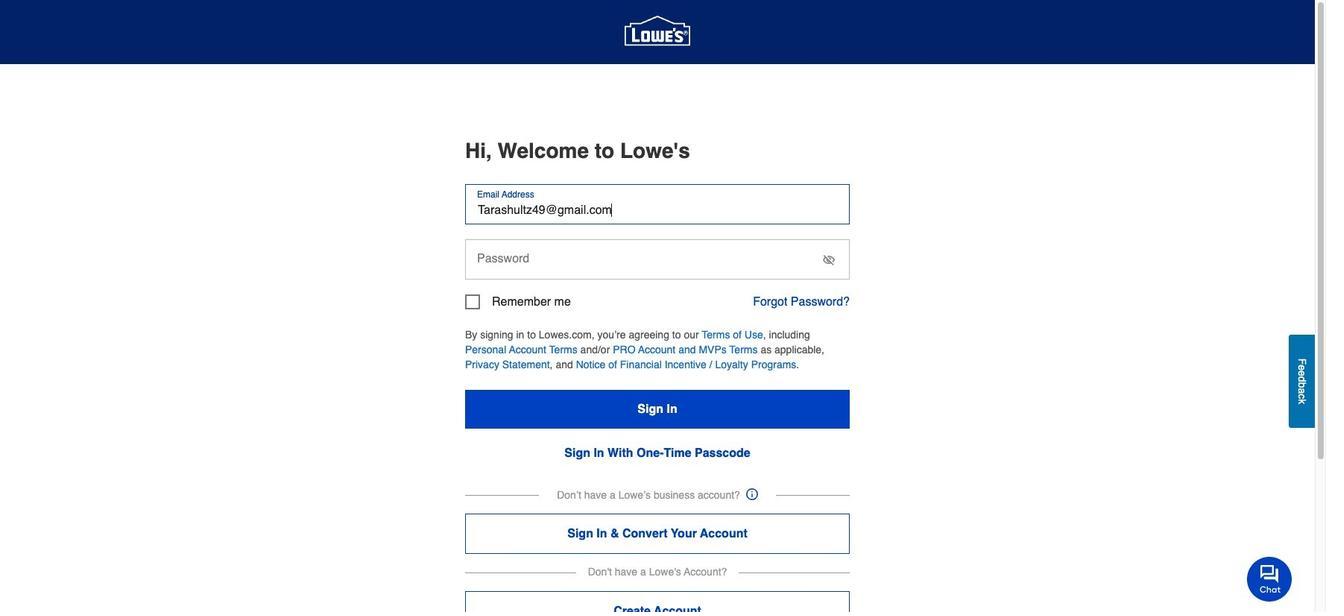 Task type: locate. For each thing, give the bounding box(es) containing it.
tooltip button image
[[746, 488, 758, 500]]

remember me element
[[465, 294, 571, 309]]

Email text field
[[465, 184, 850, 224]]



Task type: describe. For each thing, give the bounding box(es) containing it.
chat invite button image
[[1247, 556, 1293, 602]]

lowe's home improvement logo image
[[625, 0, 690, 65]]

show password image
[[823, 254, 835, 266]]

password password field
[[465, 239, 850, 280]]



Task type: vqa. For each thing, say whether or not it's contained in the screenshot.
Chat Invite Button image
yes



